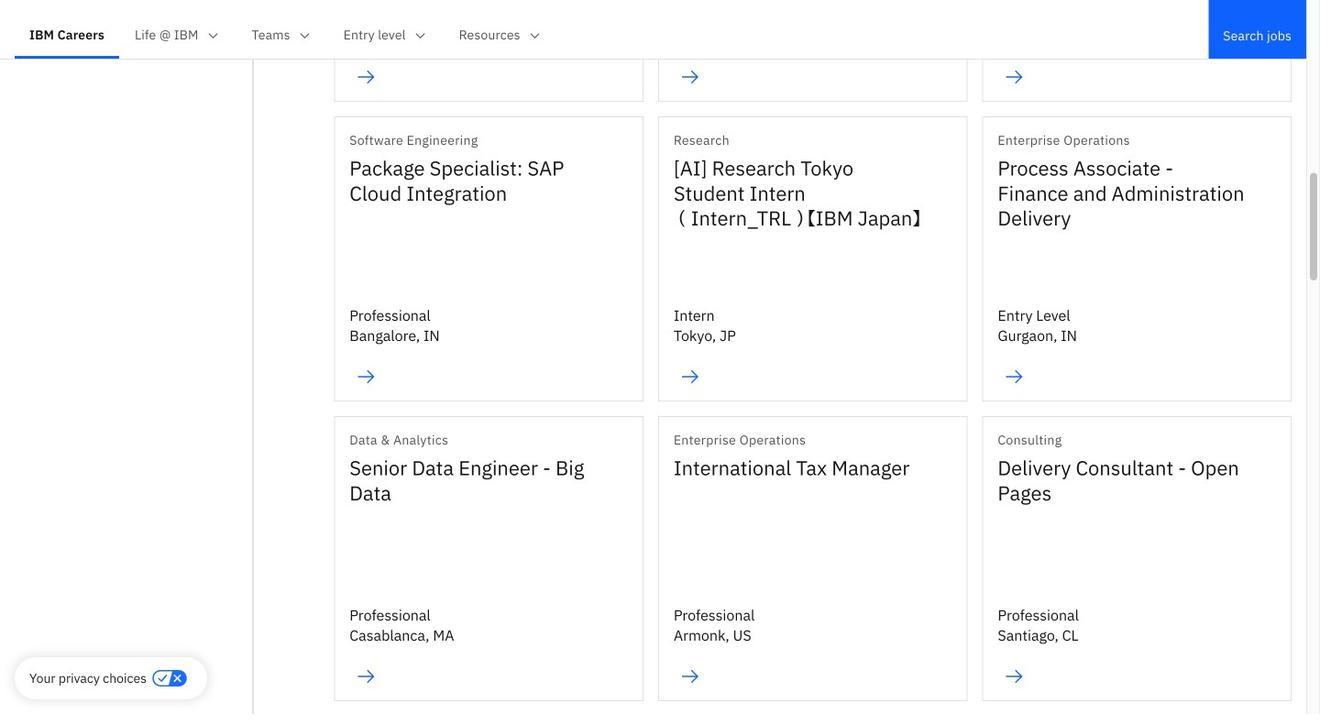 Task type: locate. For each thing, give the bounding box(es) containing it.
your privacy choices element
[[29, 668, 147, 688]]



Task type: vqa. For each thing, say whether or not it's contained in the screenshot.
Your privacy choices element
yes



